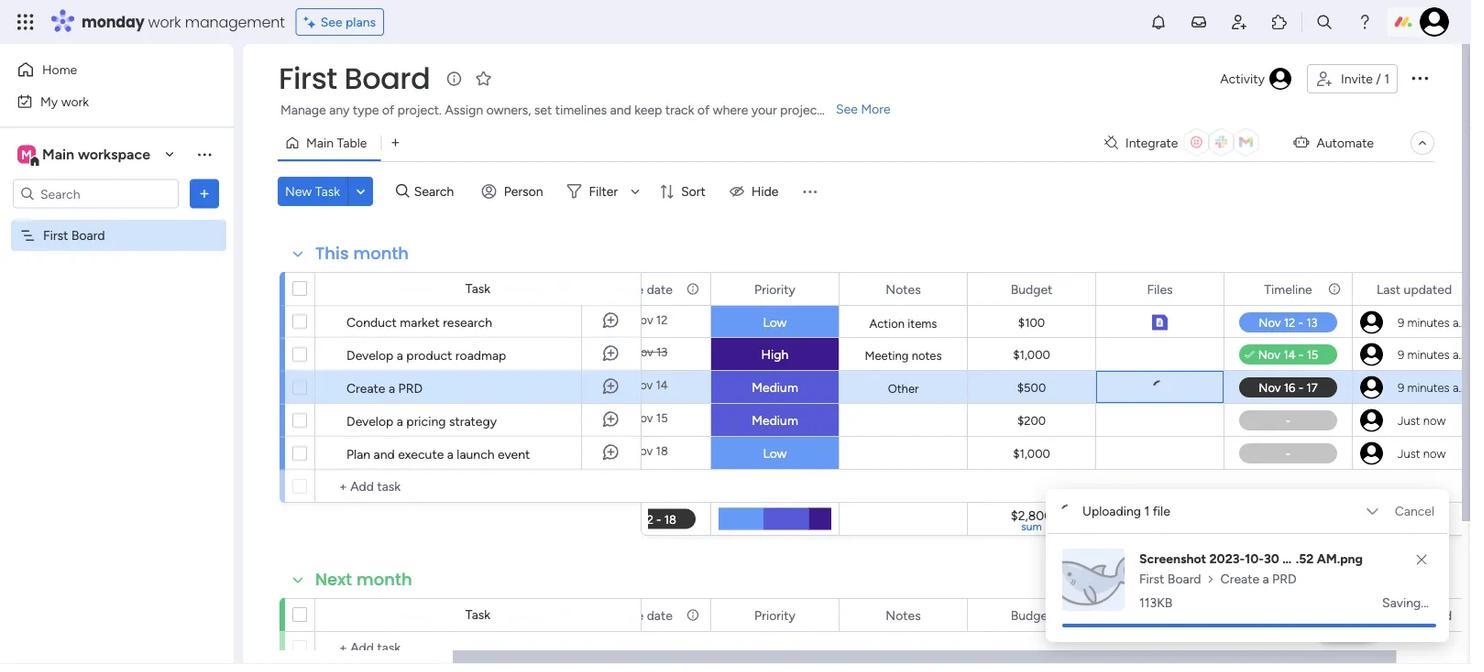 Task type: locate. For each thing, give the bounding box(es) containing it.
$2,800
[[1011, 508, 1053, 524]]

2 files field from the top
[[1143, 606, 1178, 626]]

month inside field
[[357, 569, 412, 592]]

inbox image
[[1190, 13, 1209, 31]]

month for next month
[[357, 569, 412, 592]]

of
[[382, 102, 395, 118], [698, 102, 710, 118]]

Files field
[[1143, 279, 1178, 299], [1143, 606, 1178, 626]]

1 vertical spatial just
[[1398, 414, 1421, 428]]

of right type
[[382, 102, 395, 118]]

main left table
[[306, 135, 334, 151]]

working on it
[[483, 315, 559, 331], [483, 413, 559, 429], [483, 446, 559, 462]]

nov for nov 18
[[631, 444, 653, 459]]

1 + add task text field from the top
[[325, 476, 633, 498]]

1 horizontal spatial see
[[836, 101, 858, 117]]

status for first status 'field' from the bottom of the page
[[503, 608, 540, 624]]

month right next
[[357, 569, 412, 592]]

column information image
[[558, 282, 573, 297], [686, 282, 701, 297], [558, 608, 573, 623], [686, 608, 701, 623], [1328, 608, 1343, 623]]

files field for this month
[[1143, 279, 1178, 299]]

last updated field right column information icon
[[1373, 279, 1457, 299]]

1 vertical spatial now
[[1424, 414, 1446, 428]]

it right strategy
[[552, 413, 559, 429]]

1 develop from the top
[[347, 348, 394, 363]]

1 budget from the top
[[1011, 282, 1053, 297]]

2 last from the top
[[1377, 608, 1401, 624]]

prd down at
[[1273, 563, 1297, 578]]

priority for this month
[[755, 282, 796, 297]]

last updated field down remove upload from list image
[[1373, 606, 1457, 626]]

create up develop a pricing strategy
[[347, 381, 386, 396]]

collapse board header image
[[1416, 136, 1431, 150]]

help image
[[1356, 13, 1375, 31]]

1 vertical spatial budget
[[1011, 608, 1053, 624]]

medium
[[752, 380, 799, 396], [752, 413, 799, 429]]

see inside button
[[321, 14, 343, 30]]

2 last updated field from the top
[[1373, 606, 1457, 626]]

3 working from the top
[[483, 446, 531, 462]]

Last updated field
[[1373, 279, 1457, 299], [1373, 606, 1457, 626]]

updated for first last updated field from the top
[[1404, 282, 1453, 297]]

2 files from the top
[[1148, 608, 1173, 624]]

Notes field
[[882, 279, 926, 299], [882, 606, 926, 626]]

Due date field
[[616, 279, 678, 299], [616, 606, 678, 626]]

1 nov from the top
[[631, 313, 654, 328]]

2 vertical spatial just
[[1398, 447, 1421, 461]]

meeting notes
[[865, 348, 942, 363]]

0 vertical spatial budget field
[[1007, 279, 1058, 299]]

working on it up done
[[483, 315, 559, 331]]

2 9 from the top
[[1398, 348, 1405, 362]]

where
[[713, 102, 749, 118]]

1 timeline field from the top
[[1260, 279, 1317, 299]]

1
[[1385, 71, 1390, 87], [1142, 495, 1147, 510]]

timeline down create a prd link
[[1265, 608, 1313, 624]]

0 vertical spatial just
[[1398, 381, 1421, 395]]

person button
[[475, 177, 554, 206]]

owner
[[396, 282, 434, 297], [396, 608, 434, 624]]

0 vertical spatial low
[[763, 315, 787, 331]]

1 status field from the top
[[499, 279, 545, 299]]

1 horizontal spatial create a prd
[[1221, 563, 1297, 578]]

0 vertical spatial updated
[[1404, 282, 1453, 297]]

files
[[1148, 282, 1173, 297], [1148, 608, 1173, 624]]

2 vertical spatial working
[[483, 446, 531, 462]]

1 vertical spatial 9 minutes ago
[[1398, 348, 1472, 362]]

0 horizontal spatial and
[[374, 447, 395, 462]]

develop a pricing strategy
[[347, 414, 497, 429]]

create down screenshot 2023-10-30 at 11.12
[[1221, 563, 1260, 578]]

timeline field left column information icon
[[1260, 279, 1317, 299]]

pricing
[[407, 414, 446, 429]]

1 $1,000 from the top
[[1013, 348, 1051, 363]]

develop for develop a product roadmap
[[347, 348, 394, 363]]

1 vertical spatial timeline field
[[1260, 606, 1317, 626]]

first up "manage"
[[279, 58, 337, 99]]

2 horizontal spatial board
[[1168, 563, 1202, 578]]

1 notes field from the top
[[882, 279, 926, 299]]

2 nov from the top
[[631, 345, 654, 360]]

updated
[[1404, 282, 1453, 297], [1404, 608, 1453, 624]]

date
[[647, 282, 673, 297], [647, 608, 673, 624]]

0 vertical spatial 9 minutes ago
[[1398, 315, 1472, 330]]

1 vertical spatial and
[[374, 447, 395, 462]]

3 nov from the top
[[631, 378, 653, 393]]

1 horizontal spatial main
[[306, 135, 334, 151]]

my work
[[40, 94, 89, 109]]

0 vertical spatial 1
[[1385, 71, 1390, 87]]

owner up conduct market research
[[396, 282, 434, 297]]

1 left the file
[[1142, 495, 1147, 510]]

1 vertical spatial + add task text field
[[325, 637, 633, 659]]

owner field down next month field
[[391, 606, 439, 626]]

see left plans at the top left
[[321, 14, 343, 30]]

2 notes field from the top
[[882, 606, 926, 626]]

1 horizontal spatial work
[[148, 11, 181, 32]]

0 vertical spatial ago
[[1453, 315, 1472, 330]]

1 budget field from the top
[[1007, 279, 1058, 299]]

2 due date from the top
[[621, 608, 673, 624]]

options image
[[1409, 67, 1431, 89]]

2 date from the top
[[647, 608, 673, 624]]

create a prd down the 10-
[[1221, 563, 1297, 578]]

0 horizontal spatial prd
[[398, 381, 423, 396]]

work inside button
[[61, 94, 89, 109]]

it
[[552, 315, 559, 331], [552, 413, 559, 429], [552, 446, 559, 462]]

1 vertical spatial 9
[[1398, 348, 1405, 362]]

1 updated from the top
[[1404, 282, 1453, 297]]

0 horizontal spatial first
[[43, 228, 68, 243]]

Timeline field
[[1260, 279, 1317, 299], [1260, 606, 1317, 626]]

0 vertical spatial last updated
[[1377, 282, 1453, 297]]

help button
[[1316, 613, 1380, 643]]

2 priority from the top
[[755, 608, 796, 624]]

1 horizontal spatial prd
[[1273, 563, 1297, 578]]

status for first status 'field'
[[503, 282, 540, 297]]

working on it up event
[[483, 413, 559, 429]]

main inside button
[[306, 135, 334, 151]]

files up no file "image"
[[1148, 282, 1173, 297]]

notes
[[912, 348, 942, 363]]

1 low from the top
[[763, 315, 787, 331]]

2 working on it from the top
[[483, 413, 559, 429]]

budget up $100
[[1011, 282, 1053, 297]]

first board down screenshot
[[1140, 563, 1202, 578]]

action
[[870, 316, 905, 331]]

0 vertical spatial due date field
[[616, 279, 678, 299]]

nov left 18
[[631, 444, 653, 459]]

0 vertical spatial medium
[[752, 380, 799, 396]]

0 vertical spatial budget
[[1011, 282, 1053, 297]]

1 vertical spatial timeline
[[1265, 608, 1313, 624]]

nov left '13'
[[631, 345, 654, 360]]

my
[[40, 94, 58, 109]]

2023-
[[1210, 542, 1246, 558]]

$1,000 down $100
[[1013, 348, 1051, 363]]

hide button
[[722, 177, 790, 206]]

see left more
[[836, 101, 858, 117]]

0 vertical spatial first board
[[279, 58, 430, 99]]

0 vertical spatial last updated field
[[1373, 279, 1457, 299]]

2 vertical spatial working on it
[[483, 446, 559, 462]]

and left keep
[[610, 102, 632, 118]]

2 vertical spatial first
[[1140, 563, 1165, 578]]

1 files from the top
[[1148, 282, 1173, 297]]

2 vertical spatial now
[[1424, 447, 1446, 461]]

0 vertical spatial date
[[647, 282, 673, 297]]

option
[[0, 219, 234, 223]]

prd up develop a pricing strategy
[[398, 381, 423, 396]]

0 vertical spatial priority field
[[750, 279, 800, 299]]

last updated right column information icon
[[1377, 282, 1453, 297]]

2 vertical spatial on
[[534, 446, 548, 462]]

$1,000
[[1013, 348, 1051, 363], [1013, 447, 1051, 462]]

0 vertical spatial working on it
[[483, 315, 559, 331]]

dapulse integrations image
[[1105, 136, 1119, 150]]

0 vertical spatial now
[[1424, 381, 1446, 395]]

1 minutes from the top
[[1408, 315, 1450, 330]]

files field down the first board link
[[1143, 606, 1178, 626]]

working down strategy
[[483, 446, 531, 462]]

nov
[[631, 313, 654, 328], [631, 345, 654, 360], [631, 378, 653, 393], [631, 411, 653, 426], [631, 444, 653, 459]]

1 on from the top
[[534, 315, 548, 331]]

+ Add task text field
[[325, 476, 633, 498], [325, 637, 633, 659]]

1 inside invite / 1 button
[[1385, 71, 1390, 87]]

1 due from the top
[[621, 282, 644, 297]]

1 vertical spatial $1,000
[[1013, 447, 1051, 462]]

last right column information icon
[[1377, 282, 1401, 297]]

2 status from the top
[[503, 608, 540, 624]]

owner field up conduct market research
[[391, 279, 439, 299]]

now
[[1424, 381, 1446, 395], [1424, 414, 1446, 428], [1424, 447, 1446, 461]]

1 vertical spatial priority field
[[750, 606, 800, 626]]

1 vertical spatial on
[[534, 413, 548, 429]]

1 horizontal spatial of
[[698, 102, 710, 118]]

2 low from the top
[[763, 446, 787, 462]]

2 timeline field from the top
[[1260, 606, 1317, 626]]

first board up type
[[279, 58, 430, 99]]

and right plan
[[374, 447, 395, 462]]

budget field up $100
[[1007, 279, 1058, 299]]

0 vertical spatial files
[[1148, 282, 1173, 297]]

2 develop from the top
[[347, 414, 394, 429]]

first board down search in workspace field
[[43, 228, 105, 243]]

1 vertical spatial priority
[[755, 608, 796, 624]]

conduct market research
[[347, 315, 492, 330]]

timeline field down create a prd link
[[1260, 606, 1317, 626]]

1 vertical spatial working
[[483, 413, 531, 429]]

action items
[[870, 316, 938, 331]]

create
[[347, 381, 386, 396], [1221, 563, 1260, 578]]

2 budget from the top
[[1011, 608, 1053, 624]]

work right monday at the left
[[148, 11, 181, 32]]

2 due date field from the top
[[616, 606, 678, 626]]

on up done
[[534, 315, 548, 331]]

new task button
[[278, 177, 348, 206]]

1 vertical spatial develop
[[347, 414, 394, 429]]

work for my
[[61, 94, 89, 109]]

0 vertical spatial work
[[148, 11, 181, 32]]

0 horizontal spatial board
[[71, 228, 105, 243]]

home button
[[11, 55, 197, 84]]

1 vertical spatial notes
[[886, 608, 921, 624]]

assign
[[445, 102, 483, 118]]

board down search in workspace field
[[71, 228, 105, 243]]

invite / 1 button
[[1308, 64, 1398, 94]]

budget down sum
[[1011, 608, 1053, 624]]

work right my
[[61, 94, 89, 109]]

dapulse checkmark sign image
[[1245, 345, 1255, 367]]

month for this month
[[353, 242, 409, 265]]

1 vertical spatial due date
[[621, 608, 673, 624]]

owners,
[[487, 102, 531, 118]]

2 vertical spatial task
[[466, 608, 491, 623]]

month right this
[[353, 242, 409, 265]]

1 due date field from the top
[[616, 279, 678, 299]]

automate
[[1317, 135, 1375, 151]]

2 vertical spatial just now
[[1398, 447, 1446, 461]]

0 vertical spatial minutes
[[1408, 315, 1450, 330]]

at
[[1283, 542, 1295, 558]]

1 vertical spatial low
[[763, 446, 787, 462]]

Search in workspace field
[[39, 183, 153, 204]]

0 vertical spatial due date
[[621, 282, 673, 297]]

of right track
[[698, 102, 710, 118]]

files field up no file "image"
[[1143, 279, 1178, 299]]

last right help
[[1377, 608, 1401, 624]]

1 vertical spatial first board
[[43, 228, 105, 243]]

1 vertical spatial board
[[71, 228, 105, 243]]

just
[[1398, 381, 1421, 395], [1398, 414, 1421, 428], [1398, 447, 1421, 461]]

1 vertical spatial just now
[[1398, 414, 1446, 428]]

1 status from the top
[[503, 282, 540, 297]]

2 priority field from the top
[[750, 606, 800, 626]]

a
[[397, 348, 403, 363], [389, 381, 395, 396], [397, 414, 403, 429], [447, 447, 454, 462], [1263, 563, 1270, 578]]

main table
[[306, 135, 367, 151]]

3 now from the top
[[1424, 447, 1446, 461]]

last updated down remove upload from list image
[[1377, 608, 1453, 624]]

1 vertical spatial ago
[[1453, 348, 1472, 362]]

2 updated from the top
[[1404, 608, 1453, 624]]

1 vertical spatial create
[[1221, 563, 1260, 578]]

nov for nov 15
[[631, 411, 653, 426]]

2 budget field from the top
[[1007, 606, 1058, 626]]

market
[[400, 315, 440, 330]]

priority
[[755, 282, 796, 297], [755, 608, 796, 624]]

first down search in workspace field
[[43, 228, 68, 243]]

working on it down strategy
[[483, 446, 559, 462]]

main right workspace "image"
[[42, 146, 74, 163]]

2 + add task text field from the top
[[325, 637, 633, 659]]

sum
[[1022, 520, 1042, 534]]

1 vertical spatial date
[[647, 608, 673, 624]]

first
[[279, 58, 337, 99], [43, 228, 68, 243], [1140, 563, 1165, 578]]

3 it from the top
[[552, 446, 559, 462]]

see more
[[836, 101, 891, 117]]

develop down the conduct
[[347, 348, 394, 363]]

type
[[353, 102, 379, 118]]

1 vertical spatial due
[[621, 608, 644, 624]]

1 notes from the top
[[886, 282, 921, 297]]

files down 113kb
[[1148, 608, 1173, 624]]

invite
[[1342, 71, 1374, 87]]

on
[[534, 315, 548, 331], [534, 413, 548, 429], [534, 446, 548, 462]]

0 vertical spatial notes field
[[882, 279, 926, 299]]

0 vertical spatial just now
[[1398, 381, 1446, 395]]

develop
[[347, 348, 394, 363], [347, 414, 394, 429]]

board down screenshot
[[1168, 563, 1202, 578]]

$500
[[1018, 381, 1047, 396]]

first inside list box
[[43, 228, 68, 243]]

a down 30
[[1263, 563, 1270, 578]]

2 minutes from the top
[[1408, 348, 1450, 362]]

0 horizontal spatial 1
[[1142, 495, 1147, 510]]

main for main workspace
[[42, 146, 74, 163]]

0 horizontal spatial see
[[321, 14, 343, 30]]

0 vertical spatial status field
[[499, 279, 545, 299]]

0 horizontal spatial first board
[[43, 228, 105, 243]]

Owner field
[[391, 279, 439, 299], [391, 606, 439, 626]]

0 vertical spatial status
[[503, 282, 540, 297]]

on right event
[[534, 446, 548, 462]]

due date
[[621, 282, 673, 297], [621, 608, 673, 624]]

nov left 15 at the bottom of the page
[[631, 411, 653, 426]]

1 horizontal spatial create
[[1221, 563, 1260, 578]]

4 nov from the top
[[631, 411, 653, 426]]

0 vertical spatial working
[[483, 315, 531, 331]]

budget field down sum
[[1007, 606, 1058, 626]]

1 timeline from the top
[[1265, 282, 1313, 297]]

search everything image
[[1316, 13, 1334, 31]]

it left v2 overdue deadline image
[[552, 315, 559, 331]]

keep
[[635, 102, 662, 118]]

task
[[315, 184, 340, 199], [466, 281, 491, 297], [466, 608, 491, 623]]

just now
[[1398, 381, 1446, 395], [1398, 414, 1446, 428], [1398, 447, 1446, 461]]

0 vertical spatial owner field
[[391, 279, 439, 299]]

Status field
[[499, 279, 545, 299], [499, 606, 545, 626]]

first board
[[279, 58, 430, 99], [43, 228, 105, 243], [1140, 563, 1202, 578]]

last
[[1377, 282, 1401, 297], [1377, 608, 1401, 624]]

0 horizontal spatial create a prd
[[347, 381, 423, 396]]

month inside field
[[353, 242, 409, 265]]

v2 overdue deadline image
[[590, 314, 604, 332]]

manage
[[281, 102, 326, 118]]

Priority field
[[750, 279, 800, 299], [750, 606, 800, 626]]

1 priority from the top
[[755, 282, 796, 297]]

1 vertical spatial minutes
[[1408, 348, 1450, 362]]

1 vertical spatial status
[[503, 608, 540, 624]]

create a prd up develop a pricing strategy
[[347, 381, 423, 396]]

13
[[657, 345, 668, 360]]

Budget field
[[1007, 279, 1058, 299], [1007, 606, 1058, 626]]

first up 113kb
[[1140, 563, 1165, 578]]

2 timeline from the top
[[1265, 608, 1313, 624]]

other
[[888, 381, 919, 396]]

1 horizontal spatial 1
[[1385, 71, 1390, 87]]

1 vertical spatial month
[[357, 569, 412, 592]]

nov left 14
[[631, 378, 653, 393]]

This month field
[[311, 242, 414, 266]]

5 nov from the top
[[631, 444, 653, 459]]

add view image
[[392, 136, 399, 150]]

1 files field from the top
[[1143, 279, 1178, 299]]

1 vertical spatial last updated field
[[1373, 606, 1457, 626]]

2 vertical spatial first board
[[1140, 563, 1202, 578]]

am.png
[[1317, 542, 1364, 558]]

1 vertical spatial last updated
[[1377, 608, 1453, 624]]

1 priority field from the top
[[750, 279, 800, 299]]

files for this month
[[1148, 282, 1173, 297]]

0 vertical spatial and
[[610, 102, 632, 118]]

main inside 'workspace selection' element
[[42, 146, 74, 163]]

1 owner from the top
[[396, 282, 434, 297]]

0 vertical spatial timeline field
[[1260, 279, 1317, 299]]

nov left 12
[[631, 313, 654, 328]]

it right event
[[552, 446, 559, 462]]

1 vertical spatial see
[[836, 101, 858, 117]]

due
[[621, 282, 644, 297], [621, 608, 644, 624]]

2 owner from the top
[[396, 608, 434, 624]]

status
[[503, 282, 540, 297], [503, 608, 540, 624]]

timeline
[[1265, 282, 1313, 297], [1265, 608, 1313, 624]]

main
[[306, 135, 334, 151], [42, 146, 74, 163]]

a left pricing
[[397, 414, 403, 429]]

0 vertical spatial priority
[[755, 282, 796, 297]]

1 vertical spatial files field
[[1143, 606, 1178, 626]]

board inside list box
[[71, 228, 105, 243]]

on right strategy
[[534, 413, 548, 429]]

0 vertical spatial see
[[321, 14, 343, 30]]

a left product at the bottom left
[[397, 348, 403, 363]]

0 horizontal spatial work
[[61, 94, 89, 109]]

low
[[763, 315, 787, 331], [763, 446, 787, 462]]

Search field
[[410, 179, 465, 204]]

screenshot
[[1140, 542, 1207, 558]]

develop up plan
[[347, 414, 394, 429]]

0 horizontal spatial of
[[382, 102, 395, 118]]

priority field for this month
[[750, 279, 800, 299]]

research
[[443, 315, 492, 330]]

working up event
[[483, 413, 531, 429]]

show board description image
[[443, 70, 465, 88]]

1 last updated field from the top
[[1373, 279, 1457, 299]]

0 vertical spatial on
[[534, 315, 548, 331]]

monday work management
[[82, 11, 285, 32]]

1 just now from the top
[[1398, 381, 1446, 395]]

working up done
[[483, 315, 531, 331]]

ruby anderson image
[[1420, 7, 1450, 37]]

invite / 1
[[1342, 71, 1390, 87]]

0 vertical spatial month
[[353, 242, 409, 265]]

owner down next month field
[[396, 608, 434, 624]]

timeline left column information icon
[[1265, 282, 1313, 297]]

create a prd link
[[1221, 560, 1297, 580]]

0 vertical spatial due
[[621, 282, 644, 297]]

1 ago from the top
[[1453, 315, 1472, 330]]

workspace options image
[[195, 145, 214, 163]]

invite members image
[[1231, 13, 1249, 31]]

nov 18
[[631, 444, 668, 459]]

1 horizontal spatial first
[[279, 58, 337, 99]]

first board link
[[1140, 560, 1202, 580]]

board up type
[[344, 58, 430, 99]]

angle down image
[[356, 185, 365, 199]]

1 owner field from the top
[[391, 279, 439, 299]]

2 last updated from the top
[[1377, 608, 1453, 624]]

0 vertical spatial create a prd
[[347, 381, 423, 396]]

1 right /
[[1385, 71, 1390, 87]]

$1,000 down $200
[[1013, 447, 1051, 462]]

board
[[344, 58, 430, 99], [71, 228, 105, 243], [1168, 563, 1202, 578]]



Task type: describe. For each thing, give the bounding box(es) containing it.
0 vertical spatial prd
[[398, 381, 423, 396]]

nov 13
[[631, 345, 668, 360]]

3 just from the top
[[1398, 447, 1421, 461]]

task for next month
[[466, 608, 491, 623]]

main table button
[[278, 128, 381, 158]]

options image
[[195, 185, 214, 203]]

2 on from the top
[[534, 413, 548, 429]]

manage any type of project. assign owners, set timelines and keep track of where your project stands.
[[281, 102, 866, 118]]

remove upload from list image
[[1416, 545, 1429, 558]]

a up develop a pricing strategy
[[389, 381, 395, 396]]

task inside button
[[315, 184, 340, 199]]

nov 15
[[631, 411, 668, 426]]

v2 done deadline image
[[590, 346, 604, 364]]

stands.
[[825, 102, 866, 118]]

2 it from the top
[[552, 413, 559, 429]]

task for this month
[[466, 281, 491, 297]]

1 due date from the top
[[621, 282, 673, 297]]

see more link
[[834, 100, 893, 118]]

2 working from the top
[[483, 413, 531, 429]]

next month
[[315, 569, 412, 592]]

first board inside list box
[[43, 228, 105, 243]]

1 of from the left
[[382, 102, 395, 118]]

files field for next month
[[1143, 606, 1178, 626]]

this
[[315, 242, 349, 265]]

launch
[[457, 447, 495, 462]]

2 horizontal spatial first
[[1140, 563, 1165, 578]]

filter
[[589, 184, 618, 199]]

first board list box
[[0, 216, 234, 499]]

1 now from the top
[[1424, 381, 1446, 395]]

arrow down image
[[625, 181, 647, 203]]

see plans button
[[296, 8, 384, 36]]

management
[[185, 11, 285, 32]]

2 now from the top
[[1424, 414, 1446, 428]]

1 vertical spatial create a prd
[[1221, 563, 1297, 578]]

nov for nov 13
[[631, 345, 654, 360]]

roadmap
[[456, 348, 506, 363]]

meeting
[[865, 348, 909, 363]]

2 status field from the top
[[499, 606, 545, 626]]

column information image
[[1328, 282, 1343, 297]]

1 medium from the top
[[752, 380, 799, 396]]

high
[[762, 347, 789, 363]]

autopilot image
[[1294, 130, 1310, 154]]

2 horizontal spatial first board
[[1140, 563, 1202, 578]]

2 due from the top
[[621, 608, 644, 624]]

file
[[1150, 495, 1168, 510]]

hide
[[752, 184, 779, 199]]

my work button
[[11, 87, 197, 116]]

3 just now from the top
[[1398, 447, 1446, 461]]

1 last updated from the top
[[1377, 282, 1453, 297]]

11.12
[[1298, 542, 1325, 558]]

113kb
[[1140, 591, 1173, 607]]

1 9 minutes ago from the top
[[1398, 315, 1472, 330]]

3 on from the top
[[534, 446, 548, 462]]

1 9 from the top
[[1398, 315, 1405, 330]]

1 horizontal spatial board
[[344, 58, 430, 99]]

work for monday
[[148, 11, 181, 32]]

help
[[1332, 618, 1365, 637]]

add to favorites image
[[474, 69, 493, 88]]

priority for next month
[[755, 608, 796, 624]]

2 notes from the top
[[886, 608, 921, 624]]

notifications image
[[1150, 13, 1168, 31]]

your
[[752, 102, 777, 118]]

15
[[656, 411, 668, 426]]

strategy
[[449, 414, 497, 429]]

First Board field
[[274, 58, 435, 99]]

$100
[[1019, 316, 1046, 331]]

conduct
[[347, 315, 397, 330]]

project.
[[398, 102, 442, 118]]

new task
[[285, 184, 340, 199]]

1 it from the top
[[552, 315, 559, 331]]

done
[[506, 347, 537, 363]]

2 just now from the top
[[1398, 414, 1446, 428]]

2 medium from the top
[[752, 413, 799, 429]]

2 just from the top
[[1398, 414, 1421, 428]]

.52
[[1296, 542, 1314, 558]]

this month
[[315, 242, 409, 265]]

apps image
[[1271, 13, 1289, 31]]

uploaded 1 file
[[1083, 495, 1168, 510]]

monday
[[82, 11, 144, 32]]

nov for nov 12
[[631, 313, 654, 328]]

prd inside create a prd link
[[1273, 563, 1297, 578]]

plans
[[346, 14, 376, 30]]

filter button
[[560, 177, 647, 206]]

close
[[1399, 495, 1432, 510]]

sort
[[681, 184, 706, 199]]

workspace selection element
[[17, 144, 153, 167]]

0 horizontal spatial create
[[347, 381, 386, 396]]

uploaded
[[1083, 495, 1139, 510]]

timelines
[[556, 102, 607, 118]]

a left launch
[[447, 447, 454, 462]]

set
[[535, 102, 552, 118]]

track
[[666, 102, 695, 118]]

new
[[285, 184, 312, 199]]

see for see plans
[[321, 14, 343, 30]]

no file image
[[1152, 344, 1168, 366]]

plan
[[347, 447, 371, 462]]

$200
[[1018, 414, 1046, 429]]

main for main table
[[306, 135, 334, 151]]

0 vertical spatial first
[[279, 58, 337, 99]]

updated for second last updated field from the top of the page
[[1404, 608, 1453, 624]]

next
[[315, 569, 352, 592]]

nov 14
[[631, 378, 668, 393]]

2 of from the left
[[698, 102, 710, 118]]

product
[[407, 348, 452, 363]]

m
[[21, 147, 32, 162]]

1 working from the top
[[483, 315, 531, 331]]

items
[[908, 316, 938, 331]]

home
[[42, 62, 77, 77]]

3 working on it from the top
[[483, 446, 559, 462]]

person
[[504, 184, 543, 199]]

close button
[[1388, 488, 1442, 517]]

menu image
[[801, 182, 819, 201]]

select product image
[[17, 13, 35, 31]]

2 owner field from the top
[[391, 606, 439, 626]]

2 ago from the top
[[1453, 348, 1472, 362]]

table
[[337, 135, 367, 151]]

priority field for next month
[[750, 606, 800, 626]]

/
[[1377, 71, 1382, 87]]

activity button
[[1213, 64, 1300, 94]]

owner for 2nd owner field from the top
[[396, 608, 434, 624]]

10-
[[1246, 542, 1265, 558]]

$2,800 sum
[[1011, 508, 1053, 534]]

30
[[1265, 542, 1280, 558]]

2 $1,000 from the top
[[1013, 447, 1051, 462]]

see plans
[[321, 14, 376, 30]]

14
[[656, 378, 668, 393]]

main workspace
[[42, 146, 150, 163]]

plan and execute a launch event
[[347, 447, 530, 462]]

project
[[781, 102, 822, 118]]

owner for 2nd owner field from the bottom of the page
[[396, 282, 434, 297]]

workspace
[[78, 146, 150, 163]]

Next month field
[[311, 569, 417, 592]]

nov for nov 14
[[631, 378, 653, 393]]

files for next month
[[1148, 608, 1173, 624]]

more
[[861, 101, 891, 117]]

integrate
[[1126, 135, 1179, 151]]

screenshot 2023-10-30 at 11.12
[[1140, 542, 1325, 558]]

event
[[498, 447, 530, 462]]

2 9 minutes ago from the top
[[1398, 348, 1472, 362]]

1 date from the top
[[647, 282, 673, 297]]

v2 search image
[[396, 181, 410, 202]]

develop for develop a pricing strategy
[[347, 414, 394, 429]]

see for see more
[[836, 101, 858, 117]]

1 just from the top
[[1398, 381, 1421, 395]]

1 last from the top
[[1377, 282, 1401, 297]]

workspace image
[[17, 144, 36, 165]]

2 vertical spatial board
[[1168, 563, 1202, 578]]

12
[[656, 313, 668, 328]]

nov 12
[[631, 313, 668, 328]]

execute
[[398, 447, 444, 462]]

any
[[329, 102, 350, 118]]

1 working on it from the top
[[483, 315, 559, 331]]



Task type: vqa. For each thing, say whether or not it's contained in the screenshot.
1st Priority field
yes



